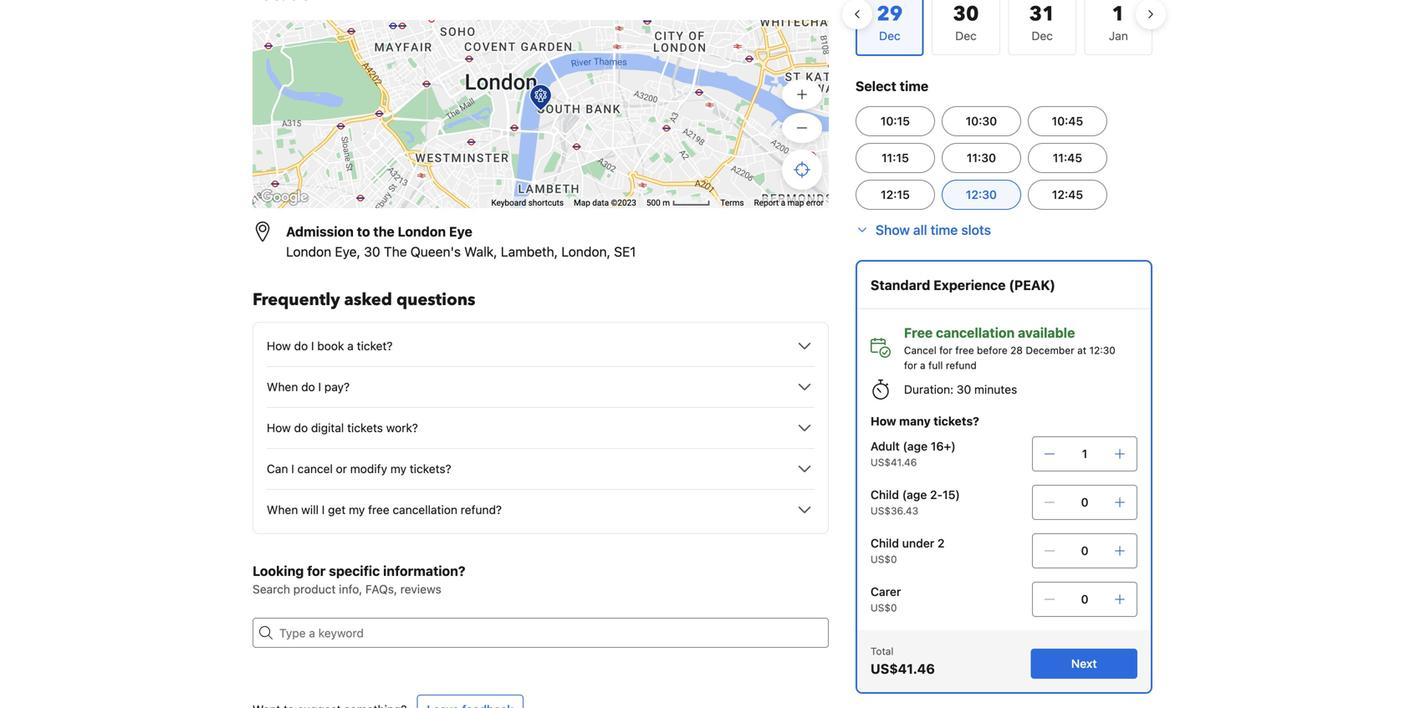 Task type: locate. For each thing, give the bounding box(es) containing it.
when inside dropdown button
[[267, 380, 298, 394]]

child inside child (age 2-15) us$36.43
[[871, 488, 899, 502]]

1 horizontal spatial 1
[[1112, 0, 1125, 28]]

0 vertical spatial do
[[294, 339, 308, 353]]

1 vertical spatial cancellation
[[393, 503, 458, 517]]

12:30 up slots
[[966, 188, 997, 202]]

cancellation left "refund?"
[[393, 503, 458, 517]]

us$41.46 down "adult"
[[871, 457, 917, 469]]

time right select
[[900, 78, 929, 94]]

(age left 2- at the right bottom
[[902, 488, 927, 502]]

dec for 31
[[1032, 29, 1053, 43]]

a left "map" on the right
[[781, 198, 786, 208]]

2 horizontal spatial for
[[940, 345, 953, 356]]

30 left 31
[[953, 0, 979, 28]]

error
[[806, 198, 824, 208]]

2 when from the top
[[267, 503, 298, 517]]

0 vertical spatial free
[[956, 345, 974, 356]]

2 vertical spatial a
[[920, 360, 926, 371]]

0 vertical spatial us$41.46
[[871, 457, 917, 469]]

my right modify
[[391, 462, 407, 476]]

london down 'admission'
[[286, 244, 332, 260]]

admission
[[286, 224, 354, 240]]

when left 'will'
[[267, 503, 298, 517]]

when left pay?
[[267, 380, 298, 394]]

0 vertical spatial my
[[391, 462, 407, 476]]

1 vertical spatial a
[[347, 339, 354, 353]]

free up refund
[[956, 345, 974, 356]]

do
[[294, 339, 308, 353], [301, 380, 315, 394], [294, 421, 308, 435]]

1 horizontal spatial time
[[931, 222, 958, 238]]

do left book
[[294, 339, 308, 353]]

child inside child under 2 us$0
[[871, 537, 899, 551]]

can i cancel or modify my tickets? button
[[267, 459, 815, 479]]

report a map error
[[754, 198, 824, 208]]

standard experience (peak)
[[871, 277, 1056, 293]]

1 vertical spatial my
[[349, 503, 365, 517]]

us$0 up carer
[[871, 554, 897, 566]]

30 inside "region"
[[953, 0, 979, 28]]

do left pay?
[[301, 380, 315, 394]]

500
[[647, 198, 661, 208]]

dec left 31 dec
[[956, 29, 977, 43]]

map region
[[253, 20, 829, 208]]

region
[[842, 0, 1166, 63]]

free for cancellation
[[956, 345, 974, 356]]

0 horizontal spatial 1
[[1082, 447, 1088, 461]]

do inside 'dropdown button'
[[294, 421, 308, 435]]

child
[[871, 488, 899, 502], [871, 537, 899, 551]]

1 vertical spatial free
[[368, 503, 390, 517]]

tickets? up the 16+)
[[934, 415, 980, 428]]

0 vertical spatial cancellation
[[936, 325, 1015, 341]]

0 vertical spatial us$0
[[871, 554, 897, 566]]

0 vertical spatial 0
[[1081, 496, 1089, 510]]

0 horizontal spatial dec
[[956, 29, 977, 43]]

0 vertical spatial 30
[[953, 0, 979, 28]]

1 vertical spatial us$0
[[871, 602, 897, 614]]

child up us$36.43
[[871, 488, 899, 502]]

1 vertical spatial time
[[931, 222, 958, 238]]

for
[[940, 345, 953, 356], [904, 360, 918, 371], [307, 563, 326, 579]]

28
[[1011, 345, 1023, 356]]

to
[[357, 224, 370, 240]]

duration: 30 minutes
[[904, 383, 1018, 397]]

0 vertical spatial 1
[[1112, 0, 1125, 28]]

0 horizontal spatial free
[[368, 503, 390, 517]]

1 vertical spatial 30
[[364, 244, 380, 260]]

(age down many at the right bottom of the page
[[903, 440, 928, 453]]

tickets?
[[934, 415, 980, 428], [410, 462, 452, 476]]

3 0 from the top
[[1081, 593, 1089, 607]]

how do digital tickets work? button
[[267, 418, 815, 438]]

2 vertical spatial do
[[294, 421, 308, 435]]

2 horizontal spatial a
[[920, 360, 926, 371]]

slots
[[962, 222, 991, 238]]

12:15
[[881, 188, 910, 202]]

will
[[301, 503, 319, 517]]

1 jan
[[1109, 0, 1128, 43]]

how inside dropdown button
[[267, 339, 291, 353]]

free
[[956, 345, 974, 356], [368, 503, 390, 517]]

11:45
[[1053, 151, 1083, 165]]

(age
[[903, 440, 928, 453], [902, 488, 927, 502]]

when for when will i get my free cancellation refund?
[[267, 503, 298, 517]]

duration:
[[904, 383, 954, 397]]

map
[[574, 198, 591, 208]]

free right 'get'
[[368, 503, 390, 517]]

full
[[929, 360, 943, 371]]

cancel
[[298, 462, 333, 476]]

how up "adult"
[[871, 415, 897, 428]]

a right book
[[347, 339, 354, 353]]

london
[[398, 224, 446, 240], [286, 244, 332, 260]]

child for child (age 2-15)
[[871, 488, 899, 502]]

carer
[[871, 585, 901, 599]]

select time
[[856, 78, 929, 94]]

1 dec from the left
[[956, 29, 977, 43]]

all
[[914, 222, 928, 238]]

0 vertical spatial when
[[267, 380, 298, 394]]

cancellation up before
[[936, 325, 1015, 341]]

report a map error link
[[754, 198, 824, 208]]

dec for 30
[[956, 29, 977, 43]]

do for tickets
[[294, 421, 308, 435]]

1
[[1112, 0, 1125, 28], [1082, 447, 1088, 461]]

map
[[788, 198, 804, 208]]

a inside dropdown button
[[347, 339, 354, 353]]

1 vertical spatial for
[[904, 360, 918, 371]]

cancellation
[[936, 325, 1015, 341], [393, 503, 458, 517]]

2 child from the top
[[871, 537, 899, 551]]

1 horizontal spatial for
[[904, 360, 918, 371]]

digital
[[311, 421, 344, 435]]

2 us$0 from the top
[[871, 602, 897, 614]]

can
[[267, 462, 288, 476]]

1 vertical spatial us$41.46
[[871, 661, 935, 677]]

12:30 inside free cancellation available cancel for free before 28 december at 12:30 for a full refund
[[1090, 345, 1116, 356]]

30
[[953, 0, 979, 28], [364, 244, 380, 260], [957, 383, 972, 397]]

0 vertical spatial tickets?
[[934, 415, 980, 428]]

my inside can i cancel or modify my tickets? dropdown button
[[391, 462, 407, 476]]

30 down "to"
[[364, 244, 380, 260]]

dec inside 31 dec
[[1032, 29, 1053, 43]]

dec down 31
[[1032, 29, 1053, 43]]

how for how do digital tickets work?
[[267, 421, 291, 435]]

i for book
[[311, 339, 314, 353]]

1 vertical spatial when
[[267, 503, 298, 517]]

31 dec
[[1030, 0, 1056, 43]]

0 for 2
[[1081, 544, 1089, 558]]

for up product
[[307, 563, 326, 579]]

1 horizontal spatial my
[[391, 462, 407, 476]]

how many tickets?
[[871, 415, 980, 428]]

a
[[781, 198, 786, 208], [347, 339, 354, 353], [920, 360, 926, 371]]

0 vertical spatial child
[[871, 488, 899, 502]]

1 inside 1 jan
[[1112, 0, 1125, 28]]

us$0
[[871, 554, 897, 566], [871, 602, 897, 614]]

child left under
[[871, 537, 899, 551]]

a inside free cancellation available cancel for free before 28 december at 12:30 for a full refund
[[920, 360, 926, 371]]

experience
[[934, 277, 1006, 293]]

0 vertical spatial (age
[[903, 440, 928, 453]]

i left book
[[311, 339, 314, 353]]

1 vertical spatial tickets?
[[410, 462, 452, 476]]

500 m button
[[642, 197, 716, 209]]

dec
[[956, 29, 977, 43], [1032, 29, 1053, 43]]

2 0 from the top
[[1081, 544, 1089, 558]]

0 vertical spatial 12:30
[[966, 188, 997, 202]]

cancellation inside when will i get my free cancellation refund? dropdown button
[[393, 503, 458, 517]]

0 horizontal spatial tickets?
[[410, 462, 452, 476]]

many
[[899, 415, 931, 428]]

dec inside 30 dec
[[956, 29, 977, 43]]

london up queen's
[[398, 224, 446, 240]]

(age inside adult (age 16+) us$41.46
[[903, 440, 928, 453]]

500 m
[[647, 198, 672, 208]]

info,
[[339, 583, 362, 597]]

2 dec from the left
[[1032, 29, 1053, 43]]

admission to the london eye london eye, 30 the queen's walk, lambeth, london, se1
[[286, 224, 636, 260]]

0 horizontal spatial my
[[349, 503, 365, 517]]

looking for specific information? search product info, faqs, reviews
[[253, 563, 466, 597]]

1 when from the top
[[267, 380, 298, 394]]

1 vertical spatial 1
[[1082, 447, 1088, 461]]

30 down refund
[[957, 383, 972, 397]]

0 horizontal spatial time
[[900, 78, 929, 94]]

0 horizontal spatial a
[[347, 339, 354, 353]]

us$0 inside 'carer us$0'
[[871, 602, 897, 614]]

1 vertical spatial 12:30
[[1090, 345, 1116, 356]]

0 vertical spatial london
[[398, 224, 446, 240]]

2 vertical spatial 0
[[1081, 593, 1089, 607]]

us$41.46 down total
[[871, 661, 935, 677]]

1 horizontal spatial london
[[398, 224, 446, 240]]

1 horizontal spatial dec
[[1032, 29, 1053, 43]]

for up full
[[940, 345, 953, 356]]

us$36.43
[[871, 505, 919, 517]]

free inside free cancellation available cancel for free before 28 december at 12:30 for a full refund
[[956, 345, 974, 356]]

(peak)
[[1009, 277, 1056, 293]]

tickets? down the work?
[[410, 462, 452, 476]]

1 horizontal spatial 12:30
[[1090, 345, 1116, 356]]

i right can
[[291, 462, 294, 476]]

shortcuts
[[528, 198, 564, 208]]

2 vertical spatial for
[[307, 563, 326, 579]]

12:30
[[966, 188, 997, 202], [1090, 345, 1116, 356]]

12:30 right at
[[1090, 345, 1116, 356]]

1 child from the top
[[871, 488, 899, 502]]

how inside 'dropdown button'
[[267, 421, 291, 435]]

1 horizontal spatial a
[[781, 198, 786, 208]]

or
[[336, 462, 347, 476]]

my right 'get'
[[349, 503, 365, 517]]

1 horizontal spatial free
[[956, 345, 974, 356]]

do left digital on the left bottom of the page
[[294, 421, 308, 435]]

for down cancel
[[904, 360, 918, 371]]

when
[[267, 380, 298, 394], [267, 503, 298, 517]]

(age inside child (age 2-15) us$36.43
[[902, 488, 927, 502]]

0 horizontal spatial for
[[307, 563, 326, 579]]

how up can
[[267, 421, 291, 435]]

i right 'will'
[[322, 503, 325, 517]]

total us$41.46
[[871, 646, 935, 677]]

1 us$41.46 from the top
[[871, 457, 917, 469]]

1 horizontal spatial cancellation
[[936, 325, 1015, 341]]

0 horizontal spatial cancellation
[[393, 503, 458, 517]]

1 vertical spatial child
[[871, 537, 899, 551]]

0 horizontal spatial london
[[286, 244, 332, 260]]

time right all
[[931, 222, 958, 238]]

free inside dropdown button
[[368, 503, 390, 517]]

1 vertical spatial (age
[[902, 488, 927, 502]]

a left full
[[920, 360, 926, 371]]

2-
[[930, 488, 943, 502]]

1 vertical spatial london
[[286, 244, 332, 260]]

my
[[391, 462, 407, 476], [349, 503, 365, 517]]

us$0 down carer
[[871, 602, 897, 614]]

show
[[876, 222, 910, 238]]

i left pay?
[[318, 380, 321, 394]]

1 vertical spatial 0
[[1081, 544, 1089, 558]]

available
[[1018, 325, 1075, 341]]

1 0 from the top
[[1081, 496, 1089, 510]]

when inside dropdown button
[[267, 503, 298, 517]]

1 vertical spatial do
[[301, 380, 315, 394]]

(age for child
[[902, 488, 927, 502]]

how down "frequently"
[[267, 339, 291, 353]]

1 us$0 from the top
[[871, 554, 897, 566]]

0 horizontal spatial 12:30
[[966, 188, 997, 202]]



Task type: vqa. For each thing, say whether or not it's contained in the screenshot.


Task type: describe. For each thing, give the bounding box(es) containing it.
30 inside admission to the london eye london eye, 30 the queen's walk, lambeth, london, se1
[[364, 244, 380, 260]]

queen's
[[411, 244, 461, 260]]

when will i get my free cancellation refund? button
[[267, 500, 815, 520]]

modify
[[350, 462, 387, 476]]

0 for 2-
[[1081, 496, 1089, 510]]

walk,
[[464, 244, 498, 260]]

(age for adult
[[903, 440, 928, 453]]

adult
[[871, 440, 900, 453]]

google image
[[257, 187, 312, 208]]

i for get
[[322, 503, 325, 517]]

tickets
[[347, 421, 383, 435]]

1 for 1 jan
[[1112, 0, 1125, 28]]

standard
[[871, 277, 931, 293]]

when do i pay? button
[[267, 377, 815, 397]]

questions
[[397, 289, 476, 312]]

refund?
[[461, 503, 502, 517]]

1 horizontal spatial tickets?
[[934, 415, 980, 428]]

us$0 inside child under 2 us$0
[[871, 554, 897, 566]]

0 vertical spatial for
[[940, 345, 953, 356]]

how do i book a ticket? button
[[267, 336, 815, 356]]

frequently
[[253, 289, 340, 312]]

show all time slots button
[[856, 220, 991, 240]]

refund
[[946, 360, 977, 371]]

how do digital tickets work?
[[267, 421, 418, 435]]

2
[[938, 537, 945, 551]]

the
[[373, 224, 395, 240]]

the
[[384, 244, 407, 260]]

london,
[[562, 244, 611, 260]]

keyboard
[[491, 198, 526, 208]]

reviews
[[401, 583, 441, 597]]

lambeth,
[[501, 244, 558, 260]]

when will i get my free cancellation refund?
[[267, 503, 502, 517]]

child under 2 us$0
[[871, 537, 945, 566]]

m
[[663, 198, 670, 208]]

cancellation inside free cancellation available cancel for free before 28 december at 12:30 for a full refund
[[936, 325, 1015, 341]]

minutes
[[975, 383, 1018, 397]]

child for child under 2
[[871, 537, 899, 551]]

31
[[1030, 0, 1056, 28]]

how do i book a ticket?
[[267, 339, 393, 353]]

30 dec
[[953, 0, 979, 43]]

10:30
[[966, 114, 997, 128]]

tickets? inside dropdown button
[[410, 462, 452, 476]]

carer us$0
[[871, 585, 901, 614]]

10:45
[[1052, 114, 1084, 128]]

search
[[253, 583, 290, 597]]

data
[[593, 198, 609, 208]]

ticket?
[[357, 339, 393, 353]]

december
[[1026, 345, 1075, 356]]

free
[[904, 325, 933, 341]]

11:15
[[882, 151, 909, 165]]

time inside show all time slots button
[[931, 222, 958, 238]]

do for pay?
[[301, 380, 315, 394]]

report
[[754, 198, 779, 208]]

total
[[871, 646, 894, 658]]

region containing 30
[[842, 0, 1166, 63]]

do for book
[[294, 339, 308, 353]]

us$41.46 inside adult (age 16+) us$41.46
[[871, 457, 917, 469]]

0 vertical spatial a
[[781, 198, 786, 208]]

next button
[[1031, 649, 1138, 679]]

0 vertical spatial time
[[900, 78, 929, 94]]

my inside when will i get my free cancellation refund? dropdown button
[[349, 503, 365, 517]]

eye,
[[335, 244, 361, 260]]

terms
[[721, 198, 744, 208]]

how for how do i book a ticket?
[[267, 339, 291, 353]]

how for how many tickets?
[[871, 415, 897, 428]]

Type a keyword field
[[273, 618, 829, 648]]

eye
[[449, 224, 473, 240]]

map data ©2023
[[574, 198, 637, 208]]

jan
[[1109, 29, 1128, 43]]

select
[[856, 78, 897, 94]]

terms link
[[721, 198, 744, 208]]

before
[[977, 345, 1008, 356]]

adult (age 16+) us$41.46
[[871, 440, 956, 469]]

16+)
[[931, 440, 956, 453]]

11:30
[[967, 151, 996, 165]]

get
[[328, 503, 346, 517]]

1 for 1
[[1082, 447, 1088, 461]]

10:15
[[881, 114, 910, 128]]

when for when do i pay?
[[267, 380, 298, 394]]

15)
[[943, 488, 960, 502]]

child (age 2-15) us$36.43
[[871, 488, 960, 517]]

asked
[[344, 289, 392, 312]]

free cancellation available cancel for free before 28 december at 12:30 for a full refund
[[904, 325, 1116, 371]]

work?
[[386, 421, 418, 435]]

©2023
[[611, 198, 637, 208]]

free for will
[[368, 503, 390, 517]]

product
[[293, 583, 336, 597]]

2 us$41.46 from the top
[[871, 661, 935, 677]]

cancel
[[904, 345, 937, 356]]

12:45
[[1052, 188, 1083, 202]]

pay?
[[325, 380, 350, 394]]

for inside looking for specific information? search product info, faqs, reviews
[[307, 563, 326, 579]]

specific
[[329, 563, 380, 579]]

can i cancel or modify my tickets?
[[267, 462, 452, 476]]

2 vertical spatial 30
[[957, 383, 972, 397]]

se1
[[614, 244, 636, 260]]

when do i pay?
[[267, 380, 350, 394]]

keyboard shortcuts button
[[491, 197, 564, 209]]

i for pay?
[[318, 380, 321, 394]]



